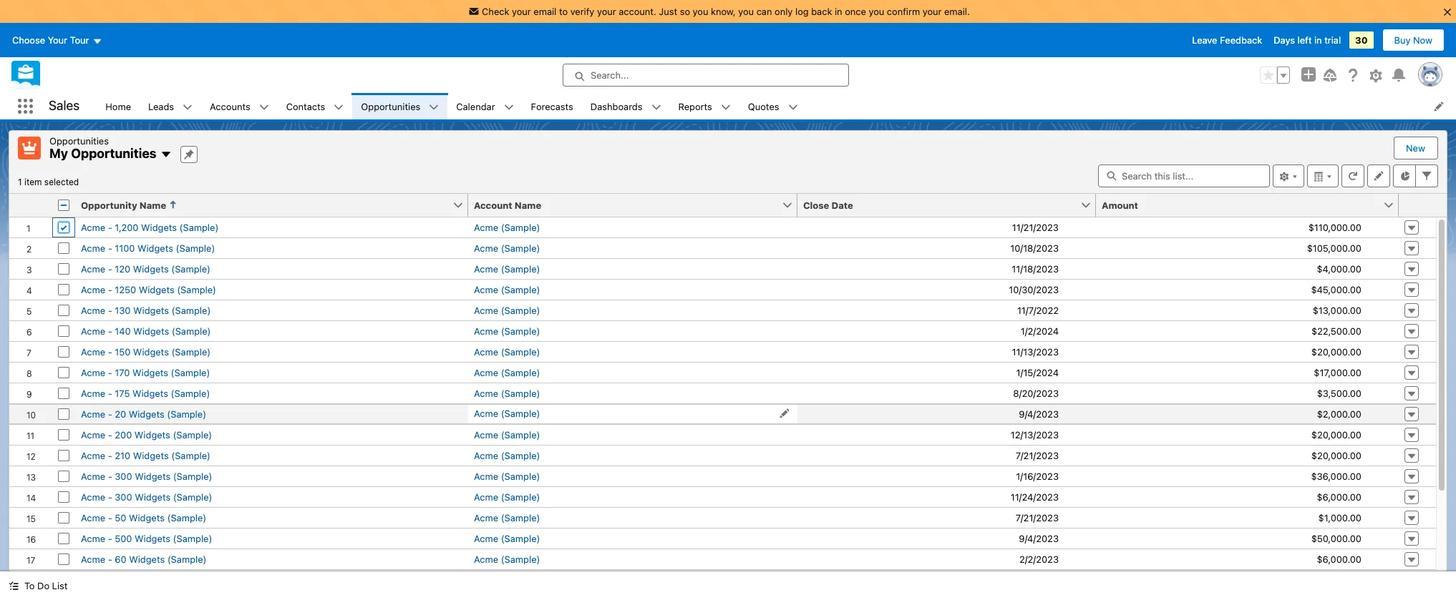 Task type: vqa. For each thing, say whether or not it's contained in the screenshot.


Task type: locate. For each thing, give the bounding box(es) containing it.
acme for acme - 140 widgets (sample) link
[[81, 325, 105, 337]]

close date button
[[798, 194, 1080, 217]]

acme - 170 widgets (sample)
[[81, 367, 210, 378]]

14 - from the top
[[108, 492, 112, 503]]

acme (sample) for acme - 140 widgets (sample) link acme (sample) link
[[474, 325, 540, 337]]

- left 175
[[108, 388, 112, 399]]

0 vertical spatial $20,000.00
[[1312, 346, 1362, 358]]

1 acme - 300 widgets (sample) from the top
[[81, 471, 212, 482]]

name up acme - 1,200 widgets (sample) at the left top of the page
[[140, 199, 166, 211]]

do
[[37, 581, 49, 592]]

- left 500 on the bottom
[[108, 533, 112, 544]]

200
[[115, 429, 132, 441]]

15 - from the top
[[108, 512, 112, 524]]

text default image left to
[[9, 582, 19, 592]]

- for acme - 120 widgets (sample) link
[[108, 263, 112, 275]]

10 acme (sample) link from the top
[[474, 408, 540, 420]]

widgets for acme - 500 widgets (sample) link
[[135, 533, 170, 544]]

7/21/2023 down 11/24/2023
[[1016, 512, 1059, 524]]

17 acme (sample) from the top
[[474, 554, 540, 565]]

acme - 1100 widgets (sample) link
[[81, 242, 215, 254]]

your right verify
[[597, 6, 616, 17]]

16 acme (sample) from the top
[[474, 533, 540, 544]]

email.
[[944, 6, 970, 17]]

1 vertical spatial in
[[1314, 34, 1322, 46]]

2 acme - 300 widgets (sample) from the top
[[81, 492, 212, 503]]

0 vertical spatial acme - 300 widgets (sample) link
[[81, 471, 212, 482]]

acme - 300 widgets (sample) link for 1/16/2023
[[81, 471, 212, 482]]

acme - 300 widgets (sample) link up acme - 50 widgets (sample) link
[[81, 492, 212, 503]]

acme (sample) for acme (sample) link related to acme - 200 widgets (sample) link
[[474, 429, 540, 441]]

1 acme (sample) from the top
[[474, 222, 540, 233]]

acme for acme - 140 widgets (sample) link acme (sample) link
[[474, 325, 498, 337]]

left
[[1298, 34, 1312, 46]]

so
[[680, 6, 690, 17]]

widgets up acme - 1100 widgets (sample)
[[141, 222, 177, 233]]

close
[[803, 199, 829, 211]]

acme - 120 widgets (sample)
[[81, 263, 211, 275]]

7 acme (sample) from the top
[[474, 346, 540, 358]]

- left "130"
[[108, 305, 112, 316]]

widgets up acme - 500 widgets (sample) link
[[129, 512, 165, 524]]

widgets for acme - 130 widgets (sample) link
[[133, 305, 169, 316]]

text default image right quotes
[[788, 102, 798, 112]]

acme for acme (sample) link associated with acme - 175 widgets (sample) link
[[474, 388, 498, 399]]

leads
[[148, 101, 174, 112]]

quotes
[[748, 101, 779, 112]]

acme - 300 widgets (sample) link down the "acme - 210 widgets (sample)" on the bottom left
[[81, 471, 212, 482]]

15 acme (sample) from the top
[[474, 512, 540, 524]]

text default image down the 'leads' list item
[[161, 149, 172, 160]]

9 - from the top
[[108, 388, 112, 399]]

5 acme (sample) link from the top
[[474, 305, 540, 316]]

2 $6,000.00 from the top
[[1317, 554, 1362, 565]]

acme (sample) link for acme - 130 widgets (sample) link
[[474, 305, 540, 316]]

2 7/21/2023 from the top
[[1016, 512, 1059, 524]]

1 horizontal spatial you
[[738, 6, 754, 17]]

2 horizontal spatial your
[[923, 6, 942, 17]]

check your email to verify your account. just so you know, you can only log back in once you confirm your email.
[[482, 6, 970, 17]]

text default image inside the contacts "list item"
[[334, 102, 344, 112]]

cell
[[52, 194, 75, 217], [9, 570, 52, 590], [52, 570, 75, 590], [468, 570, 798, 590], [798, 570, 1096, 590], [1096, 570, 1399, 590], [1399, 570, 1436, 590]]

2 acme (sample) link from the top
[[474, 242, 540, 254]]

text default image left the calendar link
[[429, 102, 439, 112]]

- left 1,200
[[108, 222, 112, 233]]

text default image right contacts
[[334, 102, 344, 112]]

now
[[1413, 34, 1433, 46]]

5 acme (sample) from the top
[[474, 305, 540, 316]]

1 vertical spatial 300
[[115, 492, 132, 503]]

1250
[[115, 284, 136, 295]]

account name element
[[468, 194, 806, 217]]

account.
[[619, 6, 656, 17]]

$22,500.00
[[1312, 325, 1362, 337]]

item number element
[[9, 194, 52, 217]]

- left 140
[[108, 325, 112, 337]]

10 acme (sample) from the top
[[474, 408, 540, 420]]

9/4/2023 for $2,000.00
[[1019, 408, 1059, 420]]

1 vertical spatial 7/21/2023
[[1016, 512, 1059, 524]]

confirm
[[887, 6, 920, 17]]

widgets up acme - 200 widgets (sample)
[[129, 408, 165, 420]]

8 - from the top
[[108, 367, 112, 378]]

amount button
[[1096, 194, 1383, 217]]

once
[[845, 6, 866, 17]]

you left can
[[738, 6, 754, 17]]

acme (sample) for acme - 150 widgets (sample) link's acme (sample) link
[[474, 346, 540, 358]]

acme - 50 widgets (sample) link
[[81, 512, 206, 524]]

name for account name
[[515, 199, 541, 211]]

choose
[[12, 34, 45, 46]]

acme - 300 widgets (sample)
[[81, 471, 212, 482], [81, 492, 212, 503]]

widgets for acme - 150 widgets (sample) link
[[133, 346, 169, 358]]

1 you from the left
[[693, 6, 708, 17]]

4 - from the top
[[108, 284, 112, 295]]

acme (sample) for acme (sample) link corresponding to the acme - 60 widgets (sample) link
[[474, 554, 540, 565]]

$6,000.00 up '$1,000.00'
[[1317, 492, 1362, 503]]

acme (sample) for acme (sample) link associated with acme - 175 widgets (sample) link
[[474, 388, 540, 399]]

quotes link
[[739, 93, 788, 120]]

widgets up 'acme - 210 widgets (sample)' link
[[135, 429, 170, 441]]

17 acme (sample) link from the top
[[474, 554, 540, 565]]

$1,000.00
[[1319, 512, 1362, 524]]

calendar list item
[[448, 93, 522, 120]]

acme (sample) for 13th acme (sample) link from the top of the my opportunities 'grid'
[[474, 471, 540, 482]]

12 acme (sample) from the top
[[474, 450, 540, 461]]

8 acme (sample) from the top
[[474, 367, 540, 378]]

to do list
[[24, 581, 68, 592]]

text default image for dashboards
[[651, 102, 661, 112]]

list containing home
[[97, 93, 1456, 120]]

widgets for acme - 200 widgets (sample) link
[[135, 429, 170, 441]]

your
[[512, 6, 531, 17], [597, 6, 616, 17], [923, 6, 942, 17]]

- left 120
[[108, 263, 112, 275]]

6 acme (sample) link from the top
[[474, 325, 540, 337]]

300 down the 210
[[115, 471, 132, 482]]

text default image left reports link
[[651, 102, 661, 112]]

2 text default image from the left
[[788, 102, 798, 112]]

your left email
[[512, 6, 531, 17]]

widgets down acme - 1,200 widgets (sample) link
[[137, 242, 173, 254]]

2 9/4/2023 from the top
[[1019, 532, 1059, 544]]

- left 200
[[108, 429, 112, 441]]

item
[[24, 176, 42, 187]]

widgets up acme - 1250 widgets (sample) link
[[133, 263, 169, 275]]

acme (sample) link for acme - 1250 widgets (sample) link
[[474, 284, 540, 295]]

acme for acme - 50 widgets (sample) link's acme (sample) link
[[474, 512, 498, 524]]

7 acme (sample) link from the top
[[474, 346, 540, 358]]

0 vertical spatial 300
[[115, 471, 132, 482]]

1 vertical spatial $6,000.00
[[1317, 554, 1362, 565]]

acme - 210 widgets (sample)
[[81, 450, 211, 461]]

11 acme (sample) link from the top
[[474, 429, 540, 441]]

acme - 1250 widgets (sample)
[[81, 284, 216, 295]]

acme - 60 widgets (sample)
[[81, 554, 207, 565]]

acme for acme - 500 widgets (sample) link
[[81, 533, 105, 544]]

1 $6,000.00 from the top
[[1317, 492, 1362, 503]]

1 vertical spatial acme - 300 widgets (sample)
[[81, 492, 212, 503]]

text default image
[[721, 102, 731, 112], [788, 102, 798, 112]]

$45,000.00
[[1311, 284, 1362, 295]]

2 name from the left
[[515, 199, 541, 211]]

text default image right accounts
[[259, 102, 269, 112]]

16 - from the top
[[108, 533, 112, 544]]

you right once
[[869, 6, 884, 17]]

0 vertical spatial 7/21/2023
[[1016, 450, 1059, 461]]

name
[[140, 199, 166, 211], [515, 199, 541, 211]]

- for acme - 175 widgets (sample) link
[[108, 388, 112, 399]]

text default image inside dashboards "list item"
[[651, 102, 661, 112]]

to do list button
[[0, 572, 76, 601]]

$20,000.00 down $2,000.00
[[1312, 429, 1362, 441]]

3 acme (sample) link from the top
[[474, 263, 540, 275]]

widgets down acme - 1250 widgets (sample) link
[[133, 305, 169, 316]]

search... button
[[563, 64, 849, 87]]

acme - 500 widgets (sample) link
[[81, 533, 212, 544]]

7 - from the top
[[108, 346, 112, 358]]

300 for 11/24/2023
[[115, 492, 132, 503]]

your left email. at right top
[[923, 6, 942, 17]]

contacts list item
[[278, 93, 353, 120]]

2 $20,000.00 from the top
[[1312, 429, 1362, 441]]

acme for acme - 120 widgets (sample) link acme (sample) link
[[474, 263, 498, 275]]

0 horizontal spatial in
[[835, 6, 842, 17]]

widgets for acme - 120 widgets (sample) link
[[133, 263, 169, 275]]

acme - 300 widgets (sample) down the "acme - 210 widgets (sample)" on the bottom left
[[81, 471, 212, 482]]

choose your tour
[[12, 34, 89, 46]]

2 acme - 300 widgets (sample) link from the top
[[81, 492, 212, 503]]

14 acme (sample) from the top
[[474, 492, 540, 503]]

acme - 300 widgets (sample) link for 11/24/2023
[[81, 492, 212, 503]]

widgets up the acme - 60 widgets (sample) link
[[135, 533, 170, 544]]

3 $20,000.00 from the top
[[1312, 450, 1362, 461]]

0 horizontal spatial you
[[693, 6, 708, 17]]

acme for 'acme - 210 widgets (sample)' link
[[81, 450, 105, 461]]

date
[[832, 199, 853, 211]]

leads link
[[140, 93, 183, 120]]

$6,000.00 down $50,000.00
[[1317, 554, 1362, 565]]

acme - 20 widgets (sample) link
[[81, 408, 206, 420]]

text default image right "calendar"
[[504, 102, 514, 112]]

1 $20,000.00 from the top
[[1312, 346, 1362, 358]]

1 text default image from the left
[[721, 102, 731, 112]]

(sample)
[[179, 222, 219, 233], [501, 222, 540, 233], [176, 242, 215, 254], [501, 242, 540, 254], [171, 263, 211, 275], [501, 263, 540, 275], [177, 284, 216, 295], [501, 284, 540, 295], [172, 305, 211, 316], [501, 305, 540, 316], [172, 325, 211, 337], [501, 325, 540, 337], [171, 346, 211, 358], [501, 346, 540, 358], [171, 367, 210, 378], [501, 367, 540, 378], [171, 388, 210, 399], [501, 388, 540, 399], [167, 408, 206, 420], [501, 408, 540, 420], [173, 429, 212, 441], [501, 429, 540, 441], [171, 450, 211, 461], [501, 450, 540, 461], [173, 471, 212, 482], [501, 471, 540, 482], [173, 492, 212, 503], [501, 492, 540, 503], [167, 512, 206, 524], [501, 512, 540, 524], [173, 533, 212, 544], [501, 533, 540, 544], [167, 554, 207, 565], [501, 554, 540, 565]]

9 acme (sample) link from the top
[[474, 388, 540, 399]]

6 - from the top
[[108, 325, 112, 337]]

acme (sample) for acme (sample) link corresponding to acme - 1250 widgets (sample) link
[[474, 284, 540, 295]]

acme - 200 widgets (sample) link
[[81, 429, 212, 441]]

2 - from the top
[[108, 242, 112, 254]]

acme (sample) for acme - 50 widgets (sample) link's acme (sample) link
[[474, 512, 540, 524]]

20
[[115, 408, 126, 420]]

acme for acme - 1250 widgets (sample) link
[[81, 284, 105, 295]]

acme (sample) for acme - 1100 widgets (sample) link's acme (sample) link
[[474, 242, 540, 254]]

1 horizontal spatial name
[[515, 199, 541, 211]]

text default image for calendar
[[504, 102, 514, 112]]

widgets down the acme - 140 widgets (sample)
[[133, 346, 169, 358]]

name inside button
[[140, 199, 166, 211]]

text default image inside the 'leads' list item
[[183, 102, 193, 112]]

9 acme (sample) from the top
[[474, 388, 540, 399]]

account name
[[474, 199, 541, 211]]

0 vertical spatial acme - 300 widgets (sample)
[[81, 471, 212, 482]]

account
[[474, 199, 512, 211]]

widgets down acme - 150 widgets (sample)
[[133, 367, 168, 378]]

widgets for acme - 175 widgets (sample) link
[[132, 388, 168, 399]]

$20,000.00 up $36,000.00
[[1312, 450, 1362, 461]]

know,
[[711, 6, 736, 17]]

home link
[[97, 93, 140, 120]]

$50,000.00
[[1311, 533, 1362, 544]]

acme for acme - 150 widgets (sample) link
[[81, 346, 105, 358]]

2 acme (sample) from the top
[[474, 242, 540, 254]]

0 horizontal spatial name
[[140, 199, 166, 211]]

0 horizontal spatial text default image
[[721, 102, 731, 112]]

acme - 175 widgets (sample) link
[[81, 388, 210, 399]]

text default image inside opportunities list item
[[429, 102, 439, 112]]

12 - from the top
[[108, 450, 112, 461]]

days
[[1274, 34, 1295, 46]]

opportunity name element
[[75, 194, 477, 217]]

close date element
[[798, 194, 1105, 217]]

acme (sample) link for acme - 120 widgets (sample) link
[[474, 263, 540, 275]]

1 item selected
[[18, 176, 79, 187]]

home
[[105, 101, 131, 112]]

my
[[49, 146, 68, 161]]

my opportunities status
[[18, 176, 79, 187]]

16 acme (sample) link from the top
[[474, 533, 540, 544]]

- for acme - 140 widgets (sample) link
[[108, 325, 112, 337]]

- down the "acme - 210 widgets (sample)" on the bottom left
[[108, 471, 112, 482]]

buy now button
[[1382, 29, 1445, 52]]

text default image right the reports
[[721, 102, 731, 112]]

2 vertical spatial $20,000.00
[[1312, 450, 1362, 461]]

acme (sample) link for acme - 1100 widgets (sample) link
[[474, 242, 540, 254]]

text default image
[[183, 102, 193, 112], [259, 102, 269, 112], [334, 102, 344, 112], [429, 102, 439, 112], [504, 102, 514, 112], [651, 102, 661, 112], [161, 149, 172, 160], [9, 582, 19, 592]]

text default image for contacts
[[334, 102, 344, 112]]

- left 170
[[108, 367, 112, 378]]

leave feedback
[[1192, 34, 1262, 46]]

3 acme (sample) from the top
[[474, 263, 540, 275]]

item number image
[[9, 194, 52, 217]]

1 vertical spatial $20,000.00
[[1312, 429, 1362, 441]]

210
[[115, 450, 130, 461]]

amount element
[[1096, 194, 1408, 217]]

list
[[97, 93, 1456, 120]]

- left the 210
[[108, 450, 112, 461]]

accounts
[[210, 101, 250, 112]]

acme - 150 widgets (sample)
[[81, 346, 211, 358]]

1 vertical spatial acme - 300 widgets (sample) link
[[81, 492, 212, 503]]

- left 1250
[[108, 284, 112, 295]]

0 vertical spatial 9/4/2023
[[1019, 408, 1059, 420]]

name inside button
[[515, 199, 541, 211]]

acme - 170 widgets (sample) link
[[81, 367, 210, 378]]

Search My Opportunities list view. search field
[[1098, 164, 1270, 187]]

11/7/2022
[[1017, 305, 1059, 316]]

6 acme (sample) from the top
[[474, 325, 540, 337]]

acme for acme - 120 widgets (sample) link
[[81, 263, 105, 275]]

text default image inside reports list item
[[721, 102, 731, 112]]

-
[[108, 222, 112, 233], [108, 242, 112, 254], [108, 263, 112, 275], [108, 284, 112, 295], [108, 305, 112, 316], [108, 325, 112, 337], [108, 346, 112, 358], [108, 367, 112, 378], [108, 388, 112, 399], [108, 408, 112, 420], [108, 429, 112, 441], [108, 450, 112, 461], [108, 471, 112, 482], [108, 492, 112, 503], [108, 512, 112, 524], [108, 533, 112, 544], [108, 554, 112, 565]]

- for acme - 500 widgets (sample) link
[[108, 533, 112, 544]]

in
[[835, 6, 842, 17], [1314, 34, 1322, 46]]

4 acme (sample) link from the top
[[474, 284, 540, 295]]

3 - from the top
[[108, 263, 112, 275]]

1 horizontal spatial text default image
[[788, 102, 798, 112]]

acme (sample) for acme - 1,200 widgets (sample) link's acme (sample) link
[[474, 222, 540, 233]]

11 - from the top
[[108, 429, 112, 441]]

acme for the acme - 60 widgets (sample) link
[[81, 554, 105, 565]]

1 acme - 300 widgets (sample) link from the top
[[81, 471, 212, 482]]

widgets down 'acme - 170 widgets (sample)'
[[132, 388, 168, 399]]

acme for acme - 130 widgets (sample) link
[[81, 305, 105, 316]]

- left 50
[[108, 512, 112, 524]]

300 up 50
[[115, 492, 132, 503]]

1 vertical spatial 9/4/2023
[[1019, 532, 1059, 544]]

13 acme (sample) from the top
[[474, 471, 540, 482]]

8 acme (sample) link from the top
[[474, 367, 540, 378]]

10 - from the top
[[108, 408, 112, 420]]

2 300 from the top
[[115, 492, 132, 503]]

1,200
[[115, 222, 139, 233]]

- left 1100
[[108, 242, 112, 254]]

1 horizontal spatial in
[[1314, 34, 1322, 46]]

text default image inside calendar list item
[[504, 102, 514, 112]]

2 horizontal spatial you
[[869, 6, 884, 17]]

can
[[757, 6, 772, 17]]

- left 150
[[108, 346, 112, 358]]

acme - 300 widgets (sample) up acme - 50 widgets (sample) link
[[81, 492, 212, 503]]

1 horizontal spatial your
[[597, 6, 616, 17]]

widgets for acme - 140 widgets (sample) link
[[133, 325, 169, 337]]

None search field
[[1098, 164, 1270, 187]]

1 7/21/2023 from the top
[[1016, 450, 1059, 461]]

action image
[[1399, 194, 1436, 217]]

in right back
[[835, 6, 842, 17]]

in right left
[[1314, 34, 1322, 46]]

you right so
[[693, 6, 708, 17]]

4 acme (sample) from the top
[[474, 284, 540, 295]]

13 acme (sample) link from the top
[[474, 471, 540, 482]]

reports link
[[670, 93, 721, 120]]

- left 60
[[108, 554, 112, 565]]

acme
[[81, 222, 105, 233], [474, 222, 498, 233], [81, 242, 105, 254], [474, 242, 498, 254], [81, 263, 105, 275], [474, 263, 498, 275], [81, 284, 105, 295], [474, 284, 498, 295], [81, 305, 105, 316], [474, 305, 498, 316], [81, 325, 105, 337], [474, 325, 498, 337], [81, 346, 105, 358], [474, 346, 498, 358], [81, 367, 105, 378], [474, 367, 498, 378], [81, 388, 105, 399], [474, 388, 498, 399], [81, 408, 105, 420], [474, 408, 498, 420], [81, 429, 105, 441], [474, 429, 498, 441], [81, 450, 105, 461], [474, 450, 498, 461], [81, 471, 105, 482], [474, 471, 498, 482], [81, 492, 105, 503], [474, 492, 498, 503], [81, 512, 105, 524], [474, 512, 498, 524], [81, 533, 105, 544], [474, 533, 498, 544], [81, 554, 105, 565], [474, 554, 498, 565]]

acme (sample) link for acme - 500 widgets (sample) link
[[474, 533, 540, 544]]

1 9/4/2023 from the top
[[1019, 408, 1059, 420]]

9/4/2023 up 2/2/2023
[[1019, 532, 1059, 544]]

0 horizontal spatial your
[[512, 6, 531, 17]]

widgets down acme - 200 widgets (sample) link
[[133, 450, 169, 461]]

acme (sample) link for acme - 140 widgets (sample) link
[[474, 325, 540, 337]]

60
[[115, 554, 126, 565]]

opportunity name
[[81, 199, 166, 211]]

17 - from the top
[[108, 554, 112, 565]]

- up acme - 50 widgets (sample) link
[[108, 492, 112, 503]]

- left 20 in the left of the page
[[108, 408, 112, 420]]

2 your from the left
[[597, 6, 616, 17]]

text default image right leads
[[183, 102, 193, 112]]

acme - 300 widgets (sample) for 1/16/2023
[[81, 471, 212, 482]]

text default image for quotes
[[788, 102, 798, 112]]

8/20/2023
[[1013, 388, 1059, 399]]

7/21/2023 up 1/16/2023
[[1016, 450, 1059, 461]]

15 acme (sample) link from the top
[[474, 512, 540, 524]]

text default image inside the quotes "list item"
[[788, 102, 798, 112]]

verify
[[570, 6, 595, 17]]

text default image for accounts
[[259, 102, 269, 112]]

acme for acme - 1100 widgets (sample) link's acme (sample) link
[[474, 242, 498, 254]]

text default image inside accounts list item
[[259, 102, 269, 112]]

1 acme (sample) link from the top
[[474, 222, 540, 233]]

1 - from the top
[[108, 222, 112, 233]]

widgets down acme - 500 widgets (sample) link
[[129, 554, 165, 565]]

acme - 150 widgets (sample) link
[[81, 346, 211, 358]]

$20,000.00 down $22,500.00
[[1312, 346, 1362, 358]]

1 300 from the top
[[115, 471, 132, 482]]

5 - from the top
[[108, 305, 112, 316]]

12 acme (sample) link from the top
[[474, 450, 540, 461]]

acme (sample) for acme - 120 widgets (sample) link acme (sample) link
[[474, 263, 540, 275]]

acme (sample)
[[474, 222, 540, 233], [474, 242, 540, 254], [474, 263, 540, 275], [474, 284, 540, 295], [474, 305, 540, 316], [474, 325, 540, 337], [474, 346, 540, 358], [474, 367, 540, 378], [474, 388, 540, 399], [474, 408, 540, 420], [474, 429, 540, 441], [474, 450, 540, 461], [474, 471, 540, 482], [474, 492, 540, 503], [474, 512, 540, 524], [474, 533, 540, 544], [474, 554, 540, 565]]

name right account
[[515, 199, 541, 211]]

11 acme (sample) from the top
[[474, 429, 540, 441]]

widgets down acme - 130 widgets (sample)
[[133, 325, 169, 337]]

1 name from the left
[[140, 199, 166, 211]]

9/4/2023 down "8/20/2023"
[[1019, 408, 1059, 420]]

group
[[1260, 67, 1290, 84]]

widgets up acme - 130 widgets (sample)
[[139, 284, 174, 295]]

acme for acme - 130 widgets (sample) link's acme (sample) link
[[474, 305, 498, 316]]

0 vertical spatial $6,000.00
[[1317, 492, 1362, 503]]

acme (sample) for 10th acme (sample) link
[[474, 408, 540, 420]]

your
[[48, 34, 67, 46]]

acme (sample) for 'acme - 210 widgets (sample)' link's acme (sample) link
[[474, 450, 540, 461]]



Task type: describe. For each thing, give the bounding box(es) containing it.
$105,000.00
[[1307, 242, 1362, 254]]

account name button
[[468, 194, 782, 217]]

opportunities list item
[[353, 93, 448, 120]]

acme (sample) link for acme - 170 widgets (sample) "link"
[[474, 367, 540, 378]]

$20,000.00 for 7/21/2023
[[1312, 450, 1362, 461]]

3 you from the left
[[869, 6, 884, 17]]

acme - 1100 widgets (sample)
[[81, 242, 215, 254]]

acme for acme - 170 widgets (sample) "link"
[[81, 367, 105, 378]]

acme for acme - 20 widgets (sample) link
[[81, 408, 105, 420]]

name for opportunity name
[[140, 199, 166, 211]]

dashboards list item
[[582, 93, 670, 120]]

only
[[775, 6, 793, 17]]

acme for acme (sample) link corresponding to the acme - 60 widgets (sample) link
[[474, 554, 498, 565]]

1/2/2024
[[1021, 325, 1059, 337]]

$6,000.00 for 11/24/2023
[[1317, 492, 1362, 503]]

$20,000.00 for 12/13/2023
[[1312, 429, 1362, 441]]

just
[[659, 6, 677, 17]]

new button
[[1395, 137, 1437, 159]]

contacts
[[286, 101, 325, 112]]

accounts link
[[201, 93, 259, 120]]

acme (sample) for 14th acme (sample) link from the top of the my opportunities 'grid'
[[474, 492, 540, 503]]

quotes list item
[[739, 93, 807, 120]]

acme for acme - 50 widgets (sample) link
[[81, 512, 105, 524]]

acme (sample) link for acme - 175 widgets (sample) link
[[474, 388, 540, 399]]

to
[[24, 581, 35, 592]]

1/16/2023
[[1016, 471, 1059, 482]]

leads list item
[[140, 93, 201, 120]]

acme (sample) link for acme - 50 widgets (sample) link
[[474, 512, 540, 524]]

- for acme - 170 widgets (sample) "link"
[[108, 367, 112, 378]]

widgets for the acme - 60 widgets (sample) link
[[129, 554, 165, 565]]

$2,000.00
[[1317, 408, 1362, 420]]

acme for acme - 1100 widgets (sample) link
[[81, 242, 105, 254]]

my opportunities
[[49, 146, 156, 161]]

opportunities link
[[353, 93, 429, 120]]

my opportunities grid
[[9, 194, 1436, 601]]

0 vertical spatial in
[[835, 6, 842, 17]]

acme (sample) for acme - 500 widgets (sample) link's acme (sample) link
[[474, 533, 540, 544]]

text default image for reports
[[721, 102, 731, 112]]

calendar
[[456, 101, 495, 112]]

text default image inside to do list button
[[9, 582, 19, 592]]

2 you from the left
[[738, 6, 754, 17]]

widgets down the "acme - 210 widgets (sample)" on the bottom left
[[135, 471, 171, 482]]

calendar link
[[448, 93, 504, 120]]

new
[[1406, 142, 1425, 154]]

- for acme - 1100 widgets (sample) link
[[108, 242, 112, 254]]

12/13/2023
[[1011, 429, 1059, 441]]

acme for acme - 200 widgets (sample) link
[[81, 429, 105, 441]]

sales
[[49, 98, 80, 113]]

acme - 130 widgets (sample)
[[81, 305, 211, 316]]

- for acme - 200 widgets (sample) link
[[108, 429, 112, 441]]

acme for acme - 1,200 widgets (sample) link's acme (sample) link
[[474, 222, 498, 233]]

- for the acme - 60 widgets (sample) link
[[108, 554, 112, 565]]

acme for 10th acme (sample) link
[[474, 408, 498, 420]]

3 your from the left
[[923, 6, 942, 17]]

7/21/2023 for $20,000.00
[[1016, 450, 1059, 461]]

close date
[[803, 199, 853, 211]]

widgets up acme - 50 widgets (sample) link
[[135, 492, 171, 503]]

11/13/2023
[[1012, 346, 1059, 358]]

reports list item
[[670, 93, 739, 120]]

acme (sample) for acme - 170 widgets (sample) "link"'s acme (sample) link
[[474, 367, 540, 378]]

check
[[482, 6, 509, 17]]

$6,000.00 for 2/2/2023
[[1317, 554, 1362, 565]]

acme - 1,200 widgets (sample) link
[[81, 222, 219, 233]]

opportunity name button
[[75, 194, 452, 217]]

acme for acme - 175 widgets (sample) link
[[81, 388, 105, 399]]

widgets for acme - 1100 widgets (sample) link
[[137, 242, 173, 254]]

acme - 20 widgets (sample)
[[81, 408, 206, 420]]

acme for acme (sample) link corresponding to acme - 1250 widgets (sample) link
[[474, 284, 498, 295]]

$13,000.00
[[1313, 305, 1362, 316]]

email
[[534, 6, 557, 17]]

acme - 300 widgets (sample) for 11/24/2023
[[81, 492, 212, 503]]

to
[[559, 6, 568, 17]]

$4,000.00
[[1317, 263, 1362, 275]]

- for acme - 150 widgets (sample) link
[[108, 346, 112, 358]]

acme - 175 widgets (sample)
[[81, 388, 210, 399]]

acme for acme - 1,200 widgets (sample) link
[[81, 222, 105, 233]]

my opportunities|opportunities|list view element
[[9, 130, 1448, 601]]

9/4/2023 for $50,000.00
[[1019, 532, 1059, 544]]

175
[[115, 388, 130, 399]]

widgets for acme - 170 widgets (sample) "link"
[[133, 367, 168, 378]]

$110,000.00
[[1309, 222, 1362, 233]]

acme - 200 widgets (sample)
[[81, 429, 212, 441]]

tour
[[70, 34, 89, 46]]

acme - 1,200 widgets (sample)
[[81, 222, 219, 233]]

accounts list item
[[201, 93, 278, 120]]

1/15/2024
[[1016, 367, 1059, 378]]

widgets for acme - 1250 widgets (sample) link
[[139, 284, 174, 295]]

search...
[[591, 69, 629, 81]]

- for acme - 50 widgets (sample) link
[[108, 512, 112, 524]]

days left in trial
[[1274, 34, 1341, 46]]

action element
[[1399, 194, 1436, 217]]

acme (sample) link for acme - 1,200 widgets (sample) link
[[474, 222, 540, 233]]

- for acme - 20 widgets (sample) link
[[108, 408, 112, 420]]

widgets for acme - 1,200 widgets (sample) link
[[141, 222, 177, 233]]

11/18/2023
[[1012, 263, 1059, 275]]

1 your from the left
[[512, 6, 531, 17]]

500
[[115, 533, 132, 544]]

30
[[1355, 34, 1368, 46]]

feedback
[[1220, 34, 1262, 46]]

acme (sample) link for acme - 200 widgets (sample) link
[[474, 429, 540, 441]]

- for acme - 1250 widgets (sample) link
[[108, 284, 112, 295]]

widgets for 'acme - 210 widgets (sample)' link
[[133, 450, 169, 461]]

acme - 1250 widgets (sample) link
[[81, 284, 216, 295]]

$17,000.00
[[1314, 367, 1362, 378]]

14 acme (sample) link from the top
[[474, 492, 540, 503]]

text default image for opportunities
[[429, 102, 439, 112]]

acme - 130 widgets (sample) link
[[81, 305, 211, 316]]

acme (sample) link for 'acme - 210 widgets (sample)' link
[[474, 450, 540, 461]]

acme for 13th acme (sample) link from the top of the my opportunities 'grid'
[[474, 471, 498, 482]]

amount
[[1102, 199, 1138, 211]]

$20,000.00 for 11/13/2023
[[1312, 346, 1362, 358]]

opportunity
[[81, 199, 137, 211]]

acme for acme - 150 widgets (sample) link's acme (sample) link
[[474, 346, 498, 358]]

widgets for acme - 20 widgets (sample) link
[[129, 408, 165, 420]]

acme - 210 widgets (sample) link
[[81, 450, 211, 461]]

acme for 'acme - 210 widgets (sample)' link's acme (sample) link
[[474, 450, 498, 461]]

contacts link
[[278, 93, 334, 120]]

2/2/2023
[[1019, 554, 1059, 565]]

50
[[115, 512, 126, 524]]

back
[[811, 6, 832, 17]]

acme for 14th acme (sample) link from the top of the my opportunities 'grid'
[[474, 492, 498, 503]]

acme (sample) for acme - 130 widgets (sample) link's acme (sample) link
[[474, 305, 540, 316]]

acme (sample) link for the acme - 60 widgets (sample) link
[[474, 554, 540, 565]]

widgets for acme - 50 widgets (sample) link
[[129, 512, 165, 524]]

10/30/2023
[[1009, 284, 1059, 295]]

acme - 60 widgets (sample) link
[[81, 554, 207, 565]]

- for acme - 130 widgets (sample) link
[[108, 305, 112, 316]]

120
[[115, 263, 130, 275]]

buy now
[[1394, 34, 1433, 46]]

buy
[[1394, 34, 1411, 46]]

$3,500.00
[[1317, 388, 1362, 399]]

7/21/2023 for $1,000.00
[[1016, 512, 1059, 524]]

acme - 500 widgets (sample)
[[81, 533, 212, 544]]

13 - from the top
[[108, 471, 112, 482]]

dashboards link
[[582, 93, 651, 120]]

choose your tour button
[[11, 29, 103, 52]]

170
[[115, 367, 130, 378]]

text default image for leads
[[183, 102, 193, 112]]

list
[[52, 581, 68, 592]]

140
[[115, 325, 131, 337]]

dashboards
[[591, 101, 643, 112]]

300 for 1/16/2023
[[115, 471, 132, 482]]

reports
[[678, 101, 712, 112]]

1100
[[115, 242, 135, 254]]

acme (sample) link for acme - 150 widgets (sample) link
[[474, 346, 540, 358]]

- for acme - 1,200 widgets (sample) link
[[108, 222, 112, 233]]

150
[[115, 346, 131, 358]]

opportunities inside list item
[[361, 101, 420, 112]]

log
[[795, 6, 809, 17]]

acme for acme (sample) link related to acme - 200 widgets (sample) link
[[474, 429, 498, 441]]



